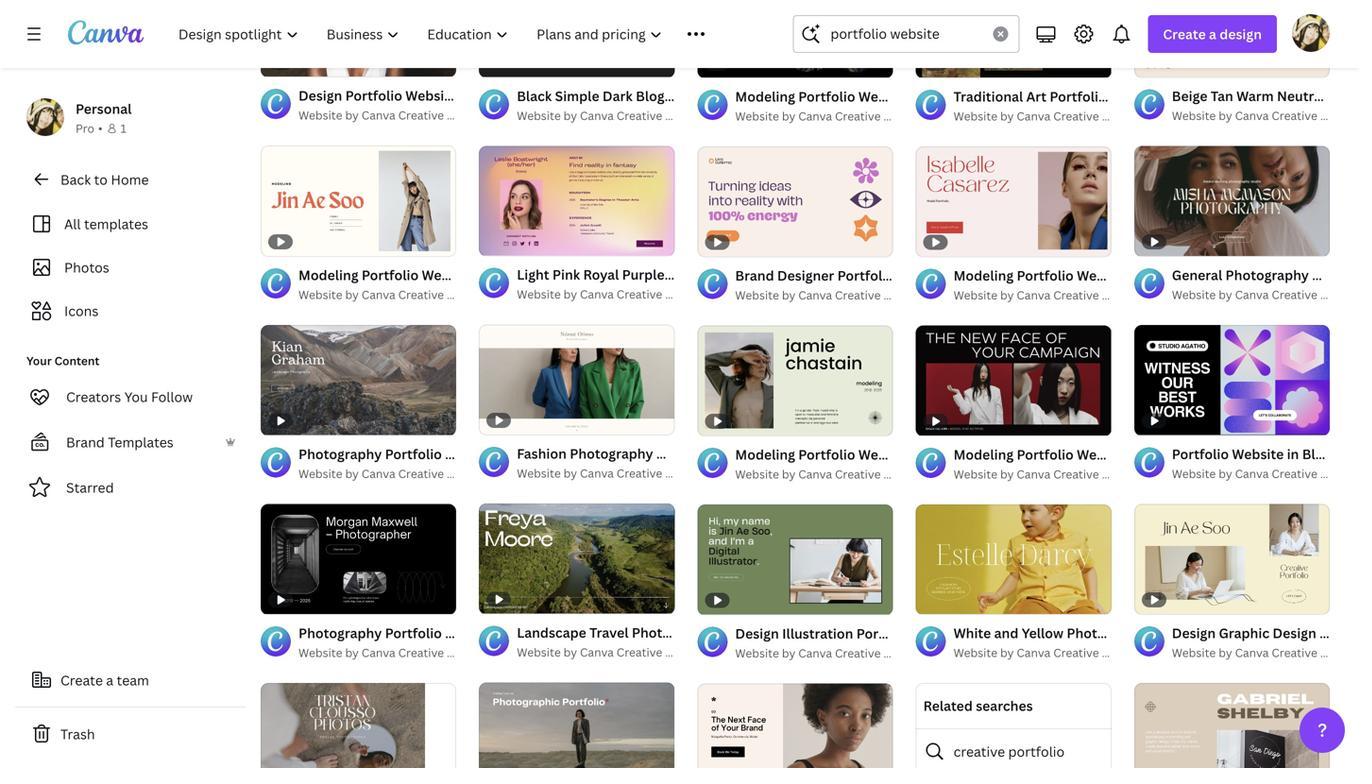 Task type: describe. For each thing, give the bounding box(es) containing it.
create a design
[[1163, 25, 1262, 43]]

photos
[[64, 258, 109, 276]]

•
[[98, 120, 103, 136]]

studio inside "black simple dark blogger bio link website website by canva creative studio"
[[665, 108, 701, 123]]

templates
[[84, 215, 148, 233]]

white and yellow photographic fashion portfolio and resume website image
[[916, 504, 1112, 614]]

1 for 1 of 7
[[929, 591, 935, 606]]

beige tan warm neutrals interior designer resume website image
[[1134, 0, 1330, 77]]

related searches
[[924, 697, 1033, 715]]

all templates
[[64, 215, 148, 233]]

design
[[1220, 25, 1262, 43]]

personal
[[76, 100, 132, 118]]

related
[[924, 697, 973, 715]]

portfolio
[[1009, 743, 1065, 760]]

your
[[26, 353, 52, 368]]

black simple dark blogger bio link website website by canva creative studio
[[517, 87, 794, 123]]

trash
[[60, 725, 95, 743]]

black
[[517, 87, 552, 105]]

black simple dark blogger bio link website link
[[517, 85, 794, 106]]

trash link
[[15, 715, 246, 753]]

you
[[124, 388, 148, 406]]

1 for 1
[[120, 120, 126, 136]]

a for team
[[106, 671, 113, 689]]

creative portfolio link
[[916, 728, 1112, 768]]

stephanie aranda image
[[1292, 14, 1330, 52]]

creators you follow link
[[15, 378, 246, 416]]

1 of 7 link
[[916, 504, 1112, 614]]

starred link
[[15, 469, 246, 506]]

searches
[[976, 697, 1033, 715]]

back to home link
[[15, 161, 246, 198]]

create for create a design
[[1163, 25, 1206, 43]]

icons
[[64, 302, 99, 320]]

simple
[[555, 87, 600, 105]]

bio
[[688, 87, 710, 105]]

your content
[[26, 353, 100, 368]]

templates
[[108, 433, 174, 451]]

back to home
[[60, 171, 149, 188]]

to
[[94, 171, 108, 188]]

content
[[54, 353, 100, 368]]

creative inside "black simple dark blogger bio link website website by canva creative studio"
[[617, 108, 663, 123]]



Task type: locate. For each thing, give the bounding box(es) containing it.
1 vertical spatial 1
[[929, 591, 935, 606]]

by
[[345, 107, 359, 123], [564, 108, 577, 123], [1219, 108, 1233, 123], [782, 108, 796, 124], [1001, 108, 1014, 124], [564, 286, 577, 302], [345, 287, 359, 302], [1219, 287, 1233, 302], [782, 287, 796, 303], [1001, 287, 1014, 303], [564, 465, 577, 481], [345, 466, 359, 481], [1219, 466, 1233, 481], [782, 466, 796, 482], [1001, 466, 1014, 482], [564, 644, 577, 660], [345, 645, 359, 660], [1001, 645, 1014, 660], [1219, 645, 1233, 660], [782, 645, 796, 661]]

0 vertical spatial create
[[1163, 25, 1206, 43]]

all templates link
[[26, 206, 234, 242]]

a inside dropdown button
[[1209, 25, 1217, 43]]

follow
[[151, 388, 193, 406]]

1 vertical spatial a
[[106, 671, 113, 689]]

dark
[[603, 87, 633, 105]]

brand
[[66, 433, 105, 451]]

1
[[120, 120, 126, 136], [929, 591, 935, 606]]

creators
[[66, 388, 121, 406]]

by inside "black simple dark blogger bio link website website by canva creative studio"
[[564, 108, 577, 123]]

pro
[[76, 120, 94, 136]]

starred
[[66, 479, 114, 496]]

0 horizontal spatial a
[[106, 671, 113, 689]]

0 horizontal spatial create
[[60, 671, 103, 689]]

create inside dropdown button
[[1163, 25, 1206, 43]]

creative
[[398, 107, 444, 123], [617, 108, 663, 123], [1272, 108, 1318, 123], [835, 108, 881, 124], [1054, 108, 1099, 124], [617, 286, 663, 302], [398, 287, 444, 302], [1272, 287, 1318, 302], [835, 287, 881, 303], [1054, 287, 1099, 303], [617, 465, 663, 481], [398, 466, 444, 481], [1272, 466, 1318, 481], [835, 466, 881, 482], [1054, 466, 1099, 482], [617, 644, 663, 660], [398, 645, 444, 660], [1054, 645, 1099, 660], [1272, 645, 1318, 660], [835, 645, 881, 661]]

pro •
[[76, 120, 103, 136]]

1 horizontal spatial 1
[[929, 591, 935, 606]]

7
[[950, 591, 955, 606]]

studio
[[447, 107, 483, 123], [665, 108, 701, 123], [1321, 108, 1356, 123], [884, 108, 920, 124], [1102, 108, 1138, 124], [665, 286, 701, 302], [447, 287, 483, 302], [1321, 287, 1356, 302], [884, 287, 920, 303], [1102, 287, 1138, 303], [665, 465, 701, 481], [447, 466, 483, 481], [1321, 466, 1356, 481], [884, 466, 920, 482], [1102, 466, 1138, 482], [665, 644, 701, 660], [447, 645, 483, 660], [1102, 645, 1138, 660], [1321, 645, 1356, 660], [884, 645, 920, 661]]

1 right •
[[120, 120, 126, 136]]

photos link
[[26, 249, 234, 285]]

create a team button
[[15, 661, 246, 699]]

blogger
[[636, 87, 685, 105]]

all
[[64, 215, 81, 233]]

1 left "of"
[[929, 591, 935, 606]]

a inside 'button'
[[106, 671, 113, 689]]

brand templates
[[66, 433, 174, 451]]

creative
[[954, 743, 1005, 760]]

create for create a team
[[60, 671, 103, 689]]

create a design button
[[1148, 15, 1277, 53]]

1 vertical spatial create
[[60, 671, 103, 689]]

create left team
[[60, 671, 103, 689]]

1 horizontal spatial create
[[1163, 25, 1206, 43]]

create
[[1163, 25, 1206, 43], [60, 671, 103, 689]]

brand templates link
[[15, 423, 246, 461]]

creators you follow
[[66, 388, 193, 406]]

of
[[937, 591, 948, 606]]

website
[[743, 87, 794, 105], [299, 107, 342, 123], [517, 108, 561, 123], [1172, 108, 1216, 123], [735, 108, 779, 124], [954, 108, 998, 124], [517, 286, 561, 302], [299, 287, 342, 302], [1172, 287, 1216, 302], [735, 287, 779, 303], [954, 287, 998, 303], [517, 465, 561, 481], [299, 466, 342, 481], [1172, 466, 1216, 481], [735, 466, 779, 482], [954, 466, 998, 482], [517, 644, 561, 660], [299, 645, 342, 660], [954, 645, 998, 660], [1172, 645, 1216, 660], [735, 645, 779, 661]]

website by canva creative studio link
[[299, 106, 483, 125], [517, 106, 701, 125], [1172, 106, 1356, 125], [735, 107, 920, 125], [954, 107, 1138, 125], [517, 285, 701, 304], [299, 285, 483, 304], [1172, 285, 1356, 304], [735, 286, 920, 305], [954, 286, 1138, 305], [517, 464, 701, 483], [299, 464, 483, 483], [1172, 464, 1356, 483], [735, 465, 920, 484], [954, 465, 1138, 484], [517, 643, 701, 662], [299, 643, 483, 662], [954, 643, 1138, 662], [1172, 643, 1356, 662], [735, 644, 920, 663]]

black simple dark blogger bio link website image
[[479, 0, 675, 77]]

Search search field
[[831, 16, 982, 52]]

link
[[713, 87, 739, 105]]

website by canva creative studio
[[299, 107, 483, 123], [1172, 108, 1356, 123], [735, 108, 920, 124], [954, 108, 1138, 124], [517, 286, 701, 302], [299, 287, 483, 302], [1172, 287, 1356, 302], [735, 287, 920, 303], [954, 287, 1138, 303], [517, 465, 701, 481], [299, 466, 483, 481], [1172, 466, 1356, 481], [735, 466, 920, 482], [954, 466, 1138, 482], [517, 644, 701, 660], [299, 645, 483, 660], [954, 645, 1138, 660], [1172, 645, 1356, 660], [735, 645, 920, 661]]

icons link
[[26, 293, 234, 329]]

creative portfolio
[[954, 743, 1065, 760]]

create left the design
[[1163, 25, 1206, 43]]

a for design
[[1209, 25, 1217, 43]]

team
[[117, 671, 149, 689]]

top level navigation element
[[166, 15, 748, 53], [166, 15, 748, 53]]

canva inside "black simple dark blogger bio link website website by canva creative studio"
[[580, 108, 614, 123]]

1 of 7
[[929, 591, 955, 606]]

1 horizontal spatial a
[[1209, 25, 1217, 43]]

a
[[1209, 25, 1217, 43], [106, 671, 113, 689]]

home
[[111, 171, 149, 188]]

0 horizontal spatial 1
[[120, 120, 126, 136]]

create a team
[[60, 671, 149, 689]]

canva
[[362, 107, 396, 123], [580, 108, 614, 123], [1235, 108, 1269, 123], [799, 108, 832, 124], [1017, 108, 1051, 124], [580, 286, 614, 302], [362, 287, 396, 302], [1235, 287, 1269, 302], [799, 287, 832, 303], [1017, 287, 1051, 303], [580, 465, 614, 481], [362, 466, 396, 481], [1235, 466, 1269, 481], [799, 466, 832, 482], [1017, 466, 1051, 482], [580, 644, 614, 660], [362, 645, 396, 660], [1017, 645, 1051, 660], [1235, 645, 1269, 660], [799, 645, 832, 661]]

a left team
[[106, 671, 113, 689]]

a left the design
[[1209, 25, 1217, 43]]

None search field
[[793, 15, 1020, 53]]

back
[[60, 171, 91, 188]]

0 vertical spatial 1
[[120, 120, 126, 136]]

create inside 'button'
[[60, 671, 103, 689]]

light pink royal purple light yellow gradients model & actor resume website image
[[479, 146, 675, 256]]

0 vertical spatial a
[[1209, 25, 1217, 43]]



Task type: vqa. For each thing, say whether or not it's contained in the screenshot.
and to the middle
no



